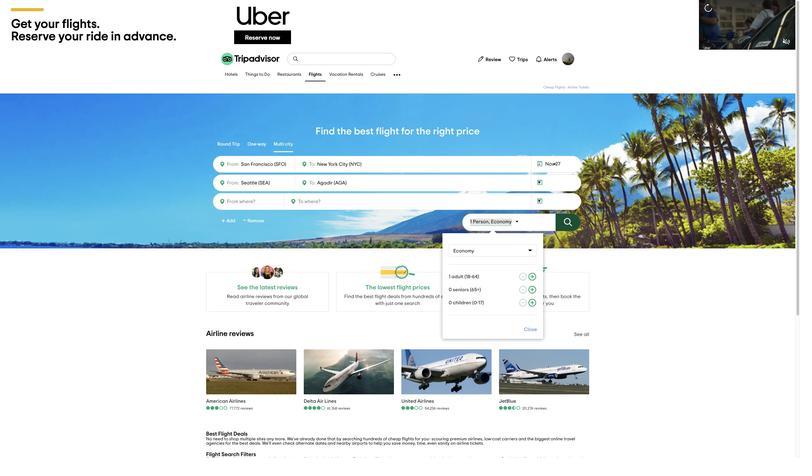 Task type: vqa. For each thing, say whether or not it's contained in the screenshot.


Task type: locate. For each thing, give the bounding box(es) containing it.
1 horizontal spatial flyscore
[[516, 285, 540, 291]]

deals
[[234, 432, 248, 438]]

0 vertical spatial of
[[435, 295, 440, 300]]

hundreds down flight prices
[[413, 295, 434, 300]]

flyscore up one
[[485, 295, 505, 300]]

air
[[317, 399, 324, 404]]

0 vertical spatial 0
[[449, 288, 452, 293]]

0 horizontal spatial flights
[[309, 73, 322, 77]]

3 of 5 bubbles image inside the 54,236 reviews link
[[402, 407, 423, 411]]

cheap
[[544, 86, 554, 89]]

flights right cheap
[[555, 86, 565, 89]]

reviews for 54,236 reviews
[[437, 407, 449, 411]]

To where? text field
[[316, 179, 373, 187], [297, 198, 351, 206]]

trip
[[232, 142, 240, 147]]

by
[[337, 438, 342, 442]]

you
[[384, 442, 391, 446]]

see for see all
[[574, 333, 583, 338]]

nov
[[545, 162, 554, 167]]

1 horizontal spatial 1
[[470, 220, 472, 225]]

airlines,
[[468, 438, 484, 442]]

From where? text field
[[240, 160, 291, 169]]

round trip link
[[217, 137, 240, 152]]

airline reviews link
[[206, 331, 254, 338]]

1 horizontal spatial airlines
[[418, 399, 434, 404]]

we'll
[[262, 442, 271, 446]]

reviews inside 77,772 reviews link
[[240, 407, 253, 411]]

3 of 5 bubbles image
[[206, 407, 228, 411], [402, 407, 423, 411]]

trips
[[517, 57, 528, 62]]

0 horizontal spatial airline
[[240, 295, 255, 300]]

- left remove
[[243, 216, 246, 226]]

1 3 of 5 bubbles image from the left
[[206, 407, 228, 411]]

search image
[[293, 56, 299, 62]]

from
[[273, 295, 284, 300], [401, 295, 412, 300]]

even
[[272, 442, 282, 446], [428, 442, 437, 446]]

airlines up the 54,236 reviews link
[[418, 399, 434, 404]]

0 horizontal spatial even
[[272, 442, 282, 446]]

1 horizontal spatial for
[[401, 127, 414, 137]]

flyscore up compare
[[516, 285, 540, 291]]

1 horizontal spatial from
[[401, 295, 412, 300]]

0 horizontal spatial 3 of 5 bubbles image
[[206, 407, 228, 411]]

1 left adult
[[449, 275, 451, 280]]

the inside "find the best flight deals from hundreds of sites with just one search"
[[355, 295, 363, 300]]

to
[[259, 73, 263, 77], [506, 295, 510, 300], [224, 438, 228, 442], [369, 442, 373, 446]]

1 horizontal spatial see
[[574, 333, 583, 338]]

0 vertical spatial 1
[[470, 220, 472, 225]]

price
[[457, 127, 480, 137]]

0 horizontal spatial airlines
[[229, 399, 246, 404]]

0 horizontal spatial airline
[[206, 331, 228, 338]]

1 vertical spatial flyscore
[[485, 295, 505, 300]]

reviews inside 61,768 reviews link
[[338, 407, 350, 411]]

1 vertical spatial hundreds
[[363, 438, 382, 442]]

airline right read
[[240, 295, 255, 300]]

3 of 5 bubbles image inside 77,772 reviews link
[[206, 407, 228, 411]]

64)
[[472, 275, 479, 280]]

1 vertical spatial airline
[[206, 331, 228, 338]]

1 airlines from the left
[[229, 399, 246, 404]]

1 horizontal spatial airline
[[457, 442, 469, 446]]

1 vertical spatial flight
[[375, 295, 386, 300]]

one-way link
[[248, 137, 266, 152]]

airlines for american airlines
[[229, 399, 246, 404]]

see left all
[[574, 333, 583, 338]]

,
[[489, 220, 490, 225]]

right
[[433, 127, 454, 137], [527, 301, 537, 306]]

1 for 1 adult (18-64)
[[449, 275, 451, 280]]

alerts
[[544, 57, 557, 62]]

3.5 of 5 bubbles image
[[499, 407, 521, 411]]

from where? text field down from where? text field
[[240, 179, 291, 188]]

even right we'll
[[272, 442, 282, 446]]

flight up agencies
[[218, 432, 232, 438]]

1 horizontal spatial sites
[[441, 295, 451, 300]]

advertisement region
[[0, 0, 796, 50]]

0 vertical spatial flight
[[376, 127, 399, 137]]

remove
[[248, 219, 264, 224]]

1 horizontal spatial -
[[566, 86, 567, 89]]

right left the price
[[433, 127, 454, 137]]

1 vertical spatial right
[[527, 301, 537, 306]]

0 left seniors
[[449, 288, 452, 293]]

1 horizontal spatial of
[[435, 295, 440, 300]]

sites down 0 seniors (65+)
[[441, 295, 451, 300]]

0 horizontal spatial find
[[316, 127, 335, 137]]

best for deals
[[364, 295, 374, 300]]

0 horizontal spatial sites
[[257, 438, 266, 442]]

person
[[473, 220, 489, 225]]

sites left "any"
[[257, 438, 266, 442]]

0 vertical spatial that
[[512, 301, 521, 306]]

find the best flight for the right price
[[316, 127, 480, 137]]

1 vertical spatial best
[[364, 295, 374, 300]]

1 horizontal spatial flights
[[555, 86, 565, 89]]

nov 27
[[545, 162, 561, 167]]

jetblue
[[499, 399, 516, 404]]

1 vertical spatial that
[[327, 438, 336, 442]]

more.
[[275, 438, 286, 442]]

0 vertical spatial economy
[[491, 220, 512, 225]]

and right carriers
[[519, 438, 527, 442]]

american airlines
[[206, 399, 246, 404]]

1 horizontal spatial and
[[519, 438, 527, 442]]

1 vertical spatial airline
[[457, 442, 469, 446]]

1 from: from the top
[[227, 162, 240, 167]]

flights left vacation
[[309, 73, 322, 77]]

to:
[[309, 162, 316, 167], [309, 181, 316, 186]]

1 horizontal spatial right
[[527, 301, 537, 306]]

use flyscore to compare flights, then book the one that is right for you
[[475, 295, 581, 306]]

1 vertical spatial to:
[[309, 181, 316, 186]]

1 vertical spatial from:
[[227, 181, 240, 186]]

0 vertical spatial to:
[[309, 162, 316, 167]]

3 of 5 bubbles image down 'american'
[[206, 407, 228, 411]]

2 to: from the top
[[309, 181, 316, 186]]

airline
[[240, 295, 255, 300], [457, 442, 469, 446]]

read
[[227, 295, 239, 300]]

lowest
[[378, 285, 395, 291]]

0 vertical spatial see
[[237, 285, 248, 291]]

airlines up 77,772
[[229, 399, 246, 404]]

that left by
[[327, 438, 336, 442]]

2 airlines from the left
[[418, 399, 434, 404]]

american airlines link
[[206, 399, 253, 405]]

1 horizontal spatial find
[[344, 295, 354, 300]]

from left our
[[273, 295, 284, 300]]

from where? text field up - remove
[[226, 198, 280, 206]]

3 of 5 bubbles image for united
[[402, 407, 423, 411]]

tickets.
[[470, 442, 484, 446]]

sites
[[441, 295, 451, 300], [257, 438, 266, 442]]

flight for deals
[[375, 295, 386, 300]]

search
[[222, 453, 240, 458]]

From where? text field
[[240, 179, 291, 188], [226, 198, 280, 206]]

3 of 5 bubbles image down united
[[402, 407, 423, 411]]

way
[[258, 142, 266, 147]]

4 of 5 bubbles image
[[304, 407, 326, 411]]

20,276
[[523, 407, 534, 411]]

1 horizontal spatial that
[[512, 301, 521, 306]]

economy up the 1 adult (18-64)
[[454, 249, 474, 254]]

restaurants link
[[274, 68, 305, 81]]

1 for 1 person , economy
[[470, 220, 472, 225]]

flight
[[376, 127, 399, 137], [375, 295, 386, 300]]

the
[[366, 285, 376, 291]]

0 left children
[[449, 301, 452, 306]]

scouring
[[432, 438, 449, 442]]

right right "is"
[[527, 301, 537, 306]]

sites inside "find the best flight deals from hundreds of sites with just one search"
[[441, 295, 451, 300]]

that left "is"
[[512, 301, 521, 306]]

lines
[[325, 399, 336, 404]]

77,772
[[230, 407, 240, 411]]

0 horizontal spatial hundreds
[[363, 438, 382, 442]]

2 from from the left
[[401, 295, 412, 300]]

0 horizontal spatial flyscore
[[485, 295, 505, 300]]

0 horizontal spatial see
[[237, 285, 248, 291]]

0 vertical spatial airline
[[240, 295, 255, 300]]

1 horizontal spatial even
[[428, 442, 437, 446]]

54,236 reviews
[[425, 407, 449, 411]]

best inside "find the best flight deals from hundreds of sites with just one search"
[[364, 295, 374, 300]]

2 0 from the top
[[449, 301, 452, 306]]

just
[[386, 301, 394, 306]]

reviews inside 20,276 reviews link
[[534, 407, 547, 411]]

reviews inside read airline reviews from our global traveler community
[[256, 295, 272, 300]]

0 vertical spatial right
[[433, 127, 454, 137]]

1 horizontal spatial economy
[[491, 220, 512, 225]]

0 vertical spatial airline
[[568, 86, 578, 89]]

2 3 of 5 bubbles image from the left
[[402, 407, 423, 411]]

flight down agencies
[[206, 453, 220, 458]]

latest
[[260, 285, 276, 291]]

delta
[[304, 399, 316, 404]]

online
[[551, 438, 563, 442]]

vacation rentals
[[329, 73, 363, 77]]

the
[[337, 127, 352, 137], [416, 127, 431, 137], [249, 285, 259, 291], [355, 295, 363, 300], [573, 295, 581, 300], [528, 438, 534, 442], [232, 442, 239, 446]]

0 horizontal spatial -
[[243, 216, 246, 226]]

0 vertical spatial sites
[[441, 295, 451, 300]]

1 left 'person' on the right top of page
[[470, 220, 472, 225]]

0 horizontal spatial right
[[433, 127, 454, 137]]

2 vertical spatial best
[[240, 442, 248, 446]]

0 vertical spatial flight
[[218, 432, 232, 438]]

0 vertical spatial flyscore
[[516, 285, 540, 291]]

to up one
[[506, 295, 510, 300]]

1 vertical spatial of
[[383, 438, 387, 442]]

1 vertical spatial 0
[[449, 301, 452, 306]]

None search field
[[288, 54, 395, 65]]

1 vertical spatial find
[[344, 295, 354, 300]]

1 0 from the top
[[449, 288, 452, 293]]

(0-
[[473, 301, 478, 306]]

0 vertical spatial from:
[[227, 162, 240, 167]]

1 vertical spatial economy
[[454, 249, 474, 254]]

even right time,
[[428, 442, 437, 446]]

airlines
[[229, 399, 246, 404], [418, 399, 434, 404]]

1 horizontal spatial 3 of 5 bubbles image
[[402, 407, 423, 411]]

0 horizontal spatial of
[[383, 438, 387, 442]]

find inside "find the best flight deals from hundreds of sites with just one search"
[[344, 295, 354, 300]]

sites inside best flight deals no need to shop multiple sites any more. we've already done that by searching hundreds of cheap flights for you– scouring premium airlines, low-cost carriers and the biggest online travel agencies for the best deals. we'll even check alternate dates and nearby airports to help you save money, time, even sanity on airline tickets.
[[257, 438, 266, 442]]

1 vertical spatial from where? text field
[[226, 198, 280, 206]]

the lowest flight prices
[[366, 285, 430, 291]]

1 vertical spatial see
[[574, 333, 583, 338]]

see
[[237, 285, 248, 291], [574, 333, 583, 338]]

hundreds inside "find the best flight deals from hundreds of sites with just one search"
[[413, 295, 434, 300]]

1 horizontal spatial hundreds
[[413, 295, 434, 300]]

1 vertical spatial 1
[[449, 275, 451, 280]]

find for find the best flight deals from hundreds of sites with just one search
[[344, 295, 354, 300]]

0 for 0 seniors (65+)
[[449, 288, 452, 293]]

is
[[522, 301, 526, 306]]

0 horizontal spatial that
[[327, 438, 336, 442]]

1 from from the left
[[273, 295, 284, 300]]

2 horizontal spatial for
[[415, 438, 421, 442]]

round
[[217, 142, 231, 147]]

best flight deals no need to shop multiple sites any more. we've already done that by searching hundreds of cheap flights for you– scouring premium airlines, low-cost carriers and the biggest online travel agencies for the best deals. we'll even check alternate dates and nearby airports to help you save money, time, even sanity on airline tickets.
[[206, 432, 575, 446]]

54,236
[[425, 407, 436, 411]]

see all
[[574, 333, 589, 338]]

2 from: from the top
[[227, 181, 240, 186]]

from inside read airline reviews from our global traveler community
[[273, 295, 284, 300]]

0 horizontal spatial economy
[[454, 249, 474, 254]]

and left by
[[328, 442, 336, 446]]

cheap
[[388, 438, 401, 442]]

0 vertical spatial hundreds
[[413, 295, 434, 300]]

0 horizontal spatial from
[[273, 295, 284, 300]]

0 vertical spatial best
[[354, 127, 374, 137]]

reviews for 77,772 reviews
[[240, 407, 253, 411]]

multi-
[[274, 142, 285, 147]]

delta air lines
[[304, 399, 336, 404]]

multiple
[[240, 438, 256, 442]]

flight inside "find the best flight deals from hundreds of sites with just one search"
[[375, 295, 386, 300]]

from up the one search
[[401, 295, 412, 300]]

airline right on
[[457, 442, 469, 446]]

1 vertical spatial flights
[[555, 86, 565, 89]]

hundreds left you
[[363, 438, 382, 442]]

economy right ,
[[491, 220, 512, 225]]

see up read
[[237, 285, 248, 291]]

united airlines link
[[402, 399, 449, 405]]

(65+)
[[470, 288, 481, 293]]

need
[[213, 438, 223, 442]]

0 horizontal spatial 1
[[449, 275, 451, 280]]

for you
[[538, 301, 554, 306]]

flyscore
[[516, 285, 540, 291], [485, 295, 505, 300]]

(18-
[[465, 275, 472, 280]]

0 vertical spatial find
[[316, 127, 335, 137]]

of
[[435, 295, 440, 300], [383, 438, 387, 442]]

1 vertical spatial sites
[[257, 438, 266, 442]]

reviews inside the 54,236 reviews link
[[437, 407, 449, 411]]

alerts link
[[533, 53, 560, 65]]

- left the tickets
[[566, 86, 567, 89]]



Task type: describe. For each thing, give the bounding box(es) containing it.
rentals
[[348, 73, 363, 77]]

flight for for
[[376, 127, 399, 137]]

0 horizontal spatial and
[[328, 442, 336, 446]]

vacation
[[329, 73, 348, 77]]

seniors
[[453, 288, 469, 293]]

tripadvisor image
[[221, 53, 280, 65]]

that inside use flyscore to compare flights, then book the one that is right for you
[[512, 301, 521, 306]]

add
[[227, 219, 235, 224]]

right inside use flyscore to compare flights, then book the one that is right for you
[[527, 301, 537, 306]]

see for see the latest reviews
[[237, 285, 248, 291]]

best
[[206, 432, 217, 438]]

27
[[556, 162, 561, 167]]

multi-city
[[274, 142, 293, 147]]

united airlines
[[402, 399, 434, 404]]

flight inside best flight deals no need to shop multiple sites any more. we've already done that by searching hundreds of cheap flights for you– scouring premium airlines, low-cost carriers and the biggest online travel agencies for the best deals. we'll even check alternate dates and nearby airports to help you save money, time, even sanity on airline tickets.
[[218, 432, 232, 438]]

1 even from the left
[[272, 442, 282, 446]]

1 vertical spatial -
[[243, 216, 246, 226]]

global
[[294, 295, 308, 300]]

54,236 reviews link
[[402, 406, 449, 412]]

no
[[206, 438, 212, 442]]

find the best flight deals from hundreds of sites with just one search
[[344, 295, 451, 306]]

sites for deals
[[257, 438, 266, 442]]

profile picture image
[[562, 53, 575, 65]]

to inside use flyscore to compare flights, then book the one that is right for you
[[506, 295, 510, 300]]

tickets
[[578, 86, 589, 89]]

use
[[475, 295, 484, 300]]

the inside use flyscore to compare flights, then book the one that is right for you
[[573, 295, 581, 300]]

travel
[[564, 438, 575, 442]]

read airline reviews from our global traveler community
[[227, 295, 308, 306]]

61,768 reviews link
[[304, 406, 350, 412]]

airports
[[352, 442, 368, 446]]

best for for
[[354, 127, 374, 137]]

our
[[285, 295, 292, 300]]

61,768 reviews
[[327, 407, 350, 411]]

airlines for united airlines
[[418, 399, 434, 404]]

filters
[[241, 453, 256, 458]]

hotels link
[[221, 68, 242, 81]]

trips link
[[506, 53, 531, 65]]

2 even from the left
[[428, 442, 437, 446]]

shop
[[229, 438, 239, 442]]

to left shop
[[224, 438, 228, 442]]

united
[[402, 399, 417, 404]]

from inside "find the best flight deals from hundreds of sites with just one search"
[[401, 295, 412, 300]]

airline inside read airline reviews from our global traveler community
[[240, 295, 255, 300]]

low-
[[485, 438, 492, 442]]

children
[[453, 301, 471, 306]]

you–
[[422, 438, 431, 442]]

flight search filters
[[206, 453, 256, 458]]

jetblue link
[[499, 399, 547, 405]]

1 vertical spatial flight
[[206, 453, 220, 458]]

things to do link
[[242, 68, 274, 81]]

3 of 5 bubbles image for american
[[206, 407, 228, 411]]

do
[[264, 73, 270, 77]]

american
[[206, 399, 228, 404]]

- remove
[[243, 216, 264, 226]]

flight prices
[[397, 285, 430, 291]]

dates
[[315, 442, 327, 446]]

deals.
[[249, 442, 261, 446]]

reviews for airline reviews
[[229, 331, 254, 338]]

hotels
[[225, 73, 238, 77]]

airline inside best flight deals no need to shop multiple sites any more. we've already done that by searching hundreds of cheap flights for you– scouring premium airlines, low-cost carriers and the biggest online travel agencies for the best deals. we'll even check alternate dates and nearby airports to help you save money, time, even sanity on airline tickets.
[[457, 442, 469, 446]]

searching
[[343, 438, 362, 442]]

0 vertical spatial flights
[[309, 73, 322, 77]]

one
[[502, 301, 511, 306]]

77,772 reviews
[[230, 407, 253, 411]]

reviews for 20,276 reviews
[[534, 407, 547, 411]]

0 vertical spatial from where? text field
[[240, 179, 291, 188]]

0 vertical spatial -
[[566, 86, 567, 89]]

To where? text field
[[316, 161, 373, 169]]

1 vertical spatial to where? text field
[[297, 198, 351, 206]]

check
[[283, 442, 295, 446]]

time,
[[417, 442, 427, 446]]

one-way
[[248, 142, 266, 147]]

0 for 0 children (0-17)
[[449, 301, 452, 306]]

one search
[[395, 301, 420, 306]]

1 horizontal spatial airline
[[568, 86, 578, 89]]

sites for best
[[441, 295, 451, 300]]

then
[[549, 295, 560, 300]]

find for find the best flight for the right price
[[316, 127, 335, 137]]

1 person , economy
[[470, 220, 512, 225]]

1 to: from the top
[[309, 162, 316, 167]]

of inside best flight deals no need to shop multiple sites any more. we've already done that by searching hundreds of cheap flights for you– scouring premium airlines, low-cost carriers and the biggest online travel agencies for the best deals. we'll even check alternate dates and nearby airports to help you save money, time, even sanity on airline tickets.
[[383, 438, 387, 442]]

on
[[451, 442, 456, 446]]

61,768
[[327, 407, 337, 411]]

carriers
[[502, 438, 518, 442]]

premium
[[450, 438, 467, 442]]

airline reviews
[[206, 331, 254, 338]]

deals
[[388, 295, 400, 300]]

of inside "find the best flight deals from hundreds of sites with just one search"
[[435, 295, 440, 300]]

city
[[285, 142, 293, 147]]

delta air lines link
[[304, 399, 350, 405]]

best inside best flight deals no need to shop multiple sites any more. we've already done that by searching hundreds of cheap flights for you– scouring premium airlines, low-cost carriers and the biggest online travel agencies for the best deals. we'll even check alternate dates and nearby airports to help you save money, time, even sanity on airline tickets.
[[240, 442, 248, 446]]

from: for from where? text field
[[227, 162, 240, 167]]

with
[[375, 301, 385, 306]]

0 horizontal spatial for
[[226, 442, 231, 446]]

all
[[584, 333, 589, 338]]

compare
[[512, 295, 532, 300]]

0 vertical spatial to where? text field
[[316, 179, 373, 187]]

cheap flights - airline tickets
[[544, 86, 589, 89]]

1 adult (18-64)
[[449, 275, 479, 280]]

hundreds inside best flight deals no need to shop multiple sites any more. we've already done that by searching hundreds of cheap flights for you– scouring premium airlines, low-cost carriers and the biggest online travel agencies for the best deals. we'll even check alternate dates and nearby airports to help you save money, time, even sanity on airline tickets.
[[363, 438, 382, 442]]

to left do
[[259, 73, 263, 77]]

0 seniors (65+)
[[449, 288, 481, 293]]

alternate
[[296, 442, 314, 446]]

cost
[[492, 438, 501, 442]]

reviews for 61,768 reviews
[[338, 407, 350, 411]]

20,276 reviews link
[[499, 406, 547, 412]]

sanity
[[438, 442, 450, 446]]

agencies
[[206, 442, 225, 446]]

help
[[374, 442, 383, 446]]

flyscore inside use flyscore to compare flights, then book the one that is right for you
[[485, 295, 505, 300]]

77,772 reviews link
[[206, 406, 253, 412]]

vacation rentals link
[[326, 68, 367, 81]]

things to do
[[245, 73, 270, 77]]

see all link
[[574, 333, 589, 338]]

to left help on the left of the page
[[369, 442, 373, 446]]

+ add
[[221, 217, 235, 226]]

close
[[524, 328, 537, 333]]

biggest
[[535, 438, 550, 442]]

that inside best flight deals no need to shop multiple sites any more. we've already done that by searching hundreds of cheap flights for you– scouring premium airlines, low-cost carriers and the biggest online travel agencies for the best deals. we'll even check alternate dates and nearby airports to help you save money, time, even sanity on airline tickets.
[[327, 438, 336, 442]]

from: for from where? text box to the top
[[227, 181, 240, 186]]



